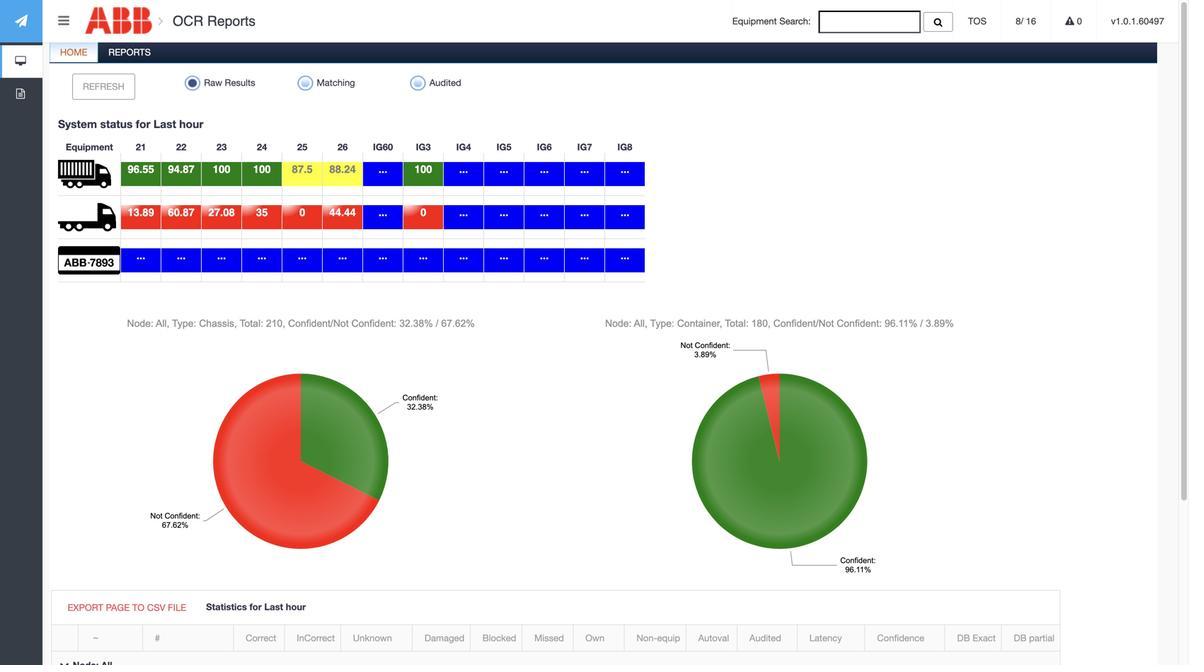Task type: locate. For each thing, give the bounding box(es) containing it.
damaged
[[425, 633, 465, 644]]

1 horizontal spatial for
[[250, 602, 262, 613]]

0 horizontal spatial equipment
[[66, 141, 113, 152]]

0 horizontal spatial db
[[958, 633, 971, 644]]

v1.0.1.60497 button
[[1098, 0, 1179, 42]]

tos button
[[954, 0, 1001, 42]]

0 horizontal spatial 100
[[213, 163, 231, 175]]

equipment left search:
[[733, 15, 777, 26]]

equipment
[[733, 15, 777, 26], [66, 141, 113, 152]]

row containing ~
[[52, 626, 1061, 652]]

2 db from the left
[[1014, 633, 1027, 644]]

0 vertical spatial reports
[[207, 13, 256, 29]]

db
[[958, 633, 971, 644], [1014, 633, 1027, 644]]

ig3
[[416, 141, 431, 152]]

row
[[52, 626, 1061, 652]]

~
[[90, 633, 101, 644]]

1 horizontal spatial 100
[[253, 163, 271, 175]]

for right statistics
[[250, 602, 262, 613]]

hour up 22
[[179, 117, 204, 130]]

23
[[217, 141, 227, 152]]

1 horizontal spatial equipment
[[733, 15, 777, 26]]

db left "exact"
[[958, 633, 971, 644]]

8/
[[1016, 16, 1024, 27]]

1 vertical spatial equipment
[[66, 141, 113, 152]]

navigation
[[0, 0, 42, 110]]

equipment inside system status for last hour 'tab panel'
[[66, 141, 113, 152]]

last up correct
[[264, 602, 283, 613]]

latency
[[810, 633, 842, 644]]

2 100 from the left
[[253, 163, 271, 175]]

search image
[[934, 18, 943, 27]]

0 left 44.44
[[300, 206, 305, 219]]

100
[[213, 163, 231, 175], [253, 163, 271, 175], [415, 163, 432, 175]]

ig7
[[578, 141, 592, 152]]

0 horizontal spatial 0
[[300, 206, 305, 219]]

ocr
[[173, 13, 203, 29]]

ig8
[[618, 141, 633, 152]]

25
[[297, 141, 308, 152]]

22
[[176, 141, 187, 152]]

0 button
[[1052, 0, 1097, 42]]

0 inside dropdown button
[[1075, 16, 1083, 27]]

0 horizontal spatial last
[[154, 117, 176, 130]]

non-equip
[[637, 633, 681, 644]]

0 vertical spatial equipment
[[733, 15, 777, 26]]

1 horizontal spatial 0
[[421, 206, 427, 219]]

autoval
[[699, 633, 730, 644]]

home
[[60, 47, 87, 58]]

equipment down system
[[66, 141, 113, 152]]

search:
[[780, 15, 811, 26]]

0 vertical spatial hour
[[179, 117, 204, 130]]

audited inside row
[[750, 633, 782, 644]]

0 horizontal spatial reports
[[109, 47, 151, 58]]

refresh
[[83, 81, 125, 92]]

60.87
[[168, 206, 195, 219]]

ocr reports
[[169, 13, 256, 29]]

96.55
[[128, 163, 154, 175]]

1 vertical spatial audited
[[750, 633, 782, 644]]

hour up incorrect
[[286, 602, 306, 613]]

status
[[100, 117, 133, 130]]

licenseplate image
[[58, 246, 120, 275]]

1 horizontal spatial db
[[1014, 633, 1027, 644]]

blocked
[[483, 633, 517, 644]]

audited
[[430, 77, 462, 88], [750, 633, 782, 644]]

44.44
[[330, 206, 356, 219]]

statistics for last hour
[[206, 602, 306, 613]]

row group inside system status for last hour 'tab panel'
[[52, 652, 1061, 666]]

row group
[[52, 652, 1061, 666]]

exact
[[973, 633, 996, 644]]

audited up ig4
[[430, 77, 462, 88]]

1 horizontal spatial hour
[[286, 602, 306, 613]]

for
[[136, 117, 151, 130], [250, 602, 262, 613]]

chassis image
[[58, 203, 116, 231]]

equip
[[658, 633, 681, 644]]

1 vertical spatial hour
[[286, 602, 306, 613]]

db for db partial
[[1014, 633, 1027, 644]]

0 vertical spatial audited
[[430, 77, 462, 88]]

1 vertical spatial for
[[250, 602, 262, 613]]

reports right ocr
[[207, 13, 256, 29]]

1 100 from the left
[[213, 163, 231, 175]]

None field
[[819, 11, 921, 33]]

ig4
[[457, 141, 471, 152]]

refresh button
[[72, 74, 135, 100]]

0 right 16
[[1075, 16, 1083, 27]]

100 down "24"
[[253, 163, 271, 175]]

1 vertical spatial last
[[264, 602, 283, 613]]

0 down ig3
[[421, 206, 427, 219]]

0 horizontal spatial for
[[136, 117, 151, 130]]

v1.0.1.60497
[[1112, 16, 1165, 27]]

file
[[168, 603, 186, 614]]

db left partial at the right bottom of page
[[1014, 633, 1027, 644]]

reports up refresh
[[109, 47, 151, 58]]

8/ 16
[[1016, 16, 1037, 27]]

0 vertical spatial for
[[136, 117, 151, 130]]

non-
[[637, 633, 658, 644]]

0
[[1075, 16, 1083, 27], [300, 206, 305, 219], [421, 206, 427, 219]]

last
[[154, 117, 176, 130], [264, 602, 283, 613]]

hour
[[179, 117, 204, 130], [286, 602, 306, 613]]

2 horizontal spatial 100
[[415, 163, 432, 175]]

export
[[68, 603, 103, 614]]

last up 22
[[154, 117, 176, 130]]

100 down "23" at the left of the page
[[213, 163, 231, 175]]

1 horizontal spatial audited
[[750, 633, 782, 644]]

16
[[1027, 16, 1037, 27]]

tos
[[969, 16, 987, 27]]

reports
[[207, 13, 256, 29], [109, 47, 151, 58]]

100 down ig3
[[415, 163, 432, 175]]

...
[[379, 163, 388, 175], [460, 163, 468, 175], [500, 163, 509, 175], [540, 163, 549, 175], [581, 163, 590, 175], [621, 163, 630, 175], [379, 206, 388, 219], [460, 206, 468, 219], [500, 206, 509, 219], [540, 206, 549, 219], [581, 206, 590, 219], [621, 206, 630, 219], [137, 249, 145, 262], [177, 249, 186, 262], [217, 249, 226, 262], [258, 249, 267, 262], [298, 249, 307, 262], [338, 249, 347, 262], [379, 249, 388, 262], [419, 249, 428, 262], [460, 249, 468, 262], [500, 249, 509, 262], [540, 249, 549, 262], [581, 249, 590, 262], [621, 249, 630, 262]]

2 horizontal spatial 0
[[1075, 16, 1083, 27]]

1 db from the left
[[958, 633, 971, 644]]

grid containing ~
[[52, 626, 1061, 666]]

grid
[[52, 626, 1061, 666]]

audited right autoval
[[750, 633, 782, 644]]

csv
[[147, 603, 165, 614]]

for up 21
[[136, 117, 151, 130]]

1 vertical spatial reports
[[109, 47, 151, 58]]

system status for last hour tab list
[[47, 39, 1160, 666]]



Task type: vqa. For each thing, say whether or not it's contained in the screenshot.


Task type: describe. For each thing, give the bounding box(es) containing it.
0 horizontal spatial audited
[[430, 77, 462, 88]]

container image
[[58, 160, 111, 188]]

missed
[[535, 633, 564, 644]]

3 100 from the left
[[415, 163, 432, 175]]

0 vertical spatial last
[[154, 117, 176, 130]]

88.24
[[330, 163, 356, 175]]

bars image
[[58, 14, 69, 27]]

to
[[132, 603, 145, 614]]

own
[[586, 633, 605, 644]]

system status for last hour tab panel
[[47, 63, 1160, 666]]

export page to csv file
[[68, 603, 186, 614]]

reports inside system status for last hour tab list
[[109, 47, 151, 58]]

ig5
[[497, 141, 512, 152]]

equipment search:
[[733, 15, 819, 26]]

db for db exact
[[958, 633, 971, 644]]

grid inside system status for last hour 'tab panel'
[[52, 626, 1061, 666]]

results
[[225, 77, 255, 88]]

correct
[[246, 633, 276, 644]]

27.08
[[208, 206, 235, 219]]

1 horizontal spatial reports
[[207, 13, 256, 29]]

statistics
[[206, 602, 247, 613]]

21
[[136, 141, 146, 152]]

warning image
[[1066, 17, 1075, 26]]

1 horizontal spatial last
[[264, 602, 283, 613]]

94.87
[[168, 163, 195, 175]]

export page to csv file button
[[57, 595, 197, 621]]

db partial
[[1014, 633, 1055, 644]]

partial
[[1030, 633, 1055, 644]]

reports link
[[99, 39, 161, 68]]

raw
[[204, 77, 222, 88]]

13.89
[[128, 206, 154, 219]]

8/ 16 button
[[1002, 0, 1051, 42]]

35
[[256, 206, 268, 219]]

system
[[58, 117, 97, 130]]

incorrect
[[297, 633, 335, 644]]

equipment for equipment search:
[[733, 15, 777, 26]]

24
[[257, 141, 267, 152]]

0 horizontal spatial hour
[[179, 117, 204, 130]]

page
[[106, 603, 130, 614]]

db exact
[[958, 633, 996, 644]]

26
[[338, 141, 348, 152]]

home link
[[50, 39, 97, 68]]

system status for last hour
[[58, 117, 204, 130]]

confidence
[[878, 633, 925, 644]]

matching
[[317, 77, 355, 88]]

ig6
[[537, 141, 552, 152]]

unknown
[[353, 633, 392, 644]]

row inside system status for last hour 'tab panel'
[[52, 626, 1061, 652]]

87.5
[[292, 163, 313, 175]]

ig60
[[373, 141, 393, 152]]

equipment for equipment
[[66, 141, 113, 152]]

#
[[155, 633, 160, 644]]

raw results
[[204, 77, 255, 88]]



